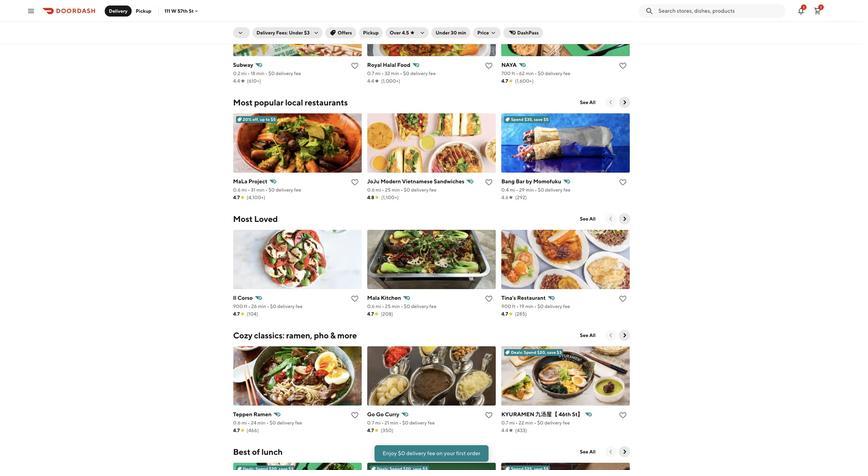 Task type: vqa. For each thing, say whether or not it's contained in the screenshot.
RESET
no



Task type: locate. For each thing, give the bounding box(es) containing it.
mi right the 0.2
[[241, 71, 247, 76]]

• down "bang bar by momofuku" at the right top of page
[[535, 187, 537, 193]]

1 right notification bell image
[[820, 5, 822, 9]]

pickup button left 111
[[132, 5, 156, 16]]

• down kyuramen 九汤屋【 46th st】
[[534, 420, 536, 425]]

see all link for lunch
[[576, 446, 600, 457]]

naya
[[501, 62, 517, 68]]

min up (1,100+) at the left top of the page
[[392, 187, 400, 193]]

1 horizontal spatial $5
[[544, 117, 549, 122]]

1 vertical spatial delivery
[[257, 30, 275, 35]]

1 vertical spatial click to add this store to your saved list image
[[485, 178, 493, 186]]

min right 31
[[256, 187, 265, 193]]

0 horizontal spatial pickup
[[136, 8, 151, 14]]

click to add this store to your saved list image for royal halal food
[[485, 62, 493, 70]]

pickup button left "over"
[[359, 27, 383, 38]]

save
[[534, 117, 543, 122], [547, 350, 556, 355]]

mala
[[233, 178, 247, 185]]

1 for notification bell image
[[803, 5, 805, 9]]

$​0 for il corso
[[270, 303, 276, 309]]

3 see all link from the top
[[576, 330, 600, 341]]

fees:
[[276, 30, 288, 35]]

4.7 for il corso
[[233, 311, 240, 317]]

mi for royal halal food
[[375, 71, 381, 76]]

$​0 for subway
[[268, 71, 275, 76]]

2 most from the top
[[233, 214, 253, 224]]

mi down royal
[[375, 71, 381, 76]]

most for most loved
[[233, 214, 253, 224]]

1 see all from the top
[[580, 99, 596, 105]]

2 25 from the top
[[385, 303, 391, 309]]

mi left 31
[[242, 187, 247, 193]]

delivery for go go curry
[[410, 420, 427, 425]]

previous button of carousel image for ramen,
[[607, 332, 614, 339]]

900 down tina's
[[501, 303, 511, 309]]

0 horizontal spatial 1
[[803, 5, 805, 9]]

ft for tina's restaurant
[[512, 303, 516, 309]]

2 horizontal spatial 4.4
[[501, 428, 508, 433]]

31
[[251, 187, 255, 193]]

1 0.6 mi • 25 min • $​0 delivery fee from the top
[[367, 187, 437, 193]]

fee for mala project
[[294, 187, 301, 193]]

save right $35,
[[534, 117, 543, 122]]

0 horizontal spatial pickup button
[[132, 5, 156, 16]]

4 see all link from the top
[[576, 446, 600, 457]]

min right 22
[[525, 420, 533, 425]]

0.6 mi • 25 min • $​0 delivery fee down the "modern" on the top left
[[367, 187, 437, 193]]

(350)
[[381, 428, 393, 433]]

mala
[[367, 295, 380, 301]]

open menu image
[[27, 7, 35, 15]]

min down kitchen
[[392, 303, 400, 309]]

0.7 down kyuramen
[[501, 420, 509, 425]]

most left 'loved'
[[233, 214, 253, 224]]

modern
[[381, 178, 401, 185]]

0 horizontal spatial 900
[[233, 303, 243, 309]]

save right $20,
[[547, 350, 556, 355]]

min right 32
[[391, 71, 399, 76]]

900 for tina's
[[501, 303, 511, 309]]

• left 26
[[248, 303, 250, 309]]

0 items, open order cart image
[[814, 7, 822, 15]]

mi left 21 at the bottom of the page
[[375, 420, 381, 425]]

enjoy $0 delivery fee on your first order
[[383, 450, 480, 457]]

(610+)
[[247, 78, 261, 84]]

halal
[[383, 62, 396, 68]]

1 horizontal spatial spend
[[524, 350, 536, 355]]

delivery for bang bar by momofuku
[[545, 187, 563, 193]]

most up 20%
[[233, 97, 253, 107]]

delivery inside button
[[109, 8, 128, 14]]

4.7 for tina's restaurant
[[501, 311, 508, 317]]

fee for il corso
[[296, 303, 303, 309]]

2 0.6 mi • 25 min • $​0 delivery fee from the top
[[367, 303, 437, 309]]

mi for subway
[[241, 71, 247, 76]]

• right 62
[[535, 71, 537, 76]]

3 previous button of carousel image from the top
[[607, 448, 614, 455]]

il
[[233, 295, 236, 301]]

1 go from the left
[[367, 411, 375, 418]]

4 all from the top
[[589, 449, 596, 454]]

25 up (208)
[[385, 303, 391, 309]]

20%
[[243, 117, 252, 122]]

cozy classics: ramen, pho & more link
[[233, 330, 357, 341]]

2 1 from the left
[[820, 5, 822, 9]]

$5
[[271, 117, 276, 122], [544, 117, 549, 122]]

project
[[249, 178, 267, 185]]

0 horizontal spatial delivery
[[109, 8, 128, 14]]

click to add this store to your saved list image for most popular local restaurants
[[485, 178, 493, 186]]

• right 26
[[267, 303, 269, 309]]

4.4
[[233, 78, 240, 84], [367, 78, 374, 84], [501, 428, 508, 433]]

0.6 mi • 25 min • $​0 delivery fee for most popular local restaurants
[[367, 187, 437, 193]]

bar
[[516, 178, 525, 185]]

fee for teppen ramen
[[295, 420, 302, 425]]

25 for most loved
[[385, 303, 391, 309]]

more
[[337, 330, 357, 340]]

• left 19
[[517, 303, 519, 309]]

2 vertical spatial previous button of carousel image
[[607, 448, 614, 455]]

$3 right $20,
[[557, 350, 562, 355]]

1 horizontal spatial under
[[436, 30, 450, 35]]

click to add this store to your saved list image
[[351, 62, 359, 70], [485, 62, 493, 70], [351, 178, 359, 186], [619, 178, 627, 186], [351, 295, 359, 303], [619, 295, 627, 303], [351, 411, 359, 419], [485, 411, 493, 419], [619, 411, 627, 419]]

• left 29
[[516, 187, 518, 193]]

• left 21 at the bottom of the page
[[382, 420, 384, 425]]

min right 29
[[526, 187, 534, 193]]

3 next button of carousel image from the top
[[621, 332, 628, 339]]

over
[[390, 30, 401, 35]]

1 see from the top
[[580, 99, 588, 105]]

1 horizontal spatial go
[[376, 411, 384, 418]]

1 vertical spatial most
[[233, 214, 253, 224]]

0.7
[[367, 71, 374, 76], [367, 420, 374, 425], [501, 420, 509, 425]]

under 30 min button
[[431, 27, 471, 38]]

2 under from the left
[[436, 30, 450, 35]]

most loved link
[[233, 213, 278, 224]]

delivery fees: under $3
[[257, 30, 310, 35]]

0 vertical spatial 0.6 mi • 25 min • $​0 delivery fee
[[367, 187, 437, 193]]

1 vertical spatial 0.6 mi • 25 min • $​0 delivery fee
[[367, 303, 437, 309]]

fee for tina's restaurant
[[563, 303, 570, 309]]

most inside most popular local restaurants link
[[233, 97, 253, 107]]

delivery for il corso
[[277, 303, 295, 309]]

mi for mala project
[[242, 187, 247, 193]]

4 next button of carousel image from the top
[[621, 448, 628, 455]]

deals:
[[511, 350, 523, 355]]

mi
[[241, 71, 247, 76], [375, 71, 381, 76], [242, 187, 247, 193], [376, 187, 381, 193], [510, 187, 515, 193], [376, 303, 381, 309], [242, 420, 247, 425], [375, 420, 381, 425], [509, 420, 515, 425]]

1 vertical spatial 25
[[385, 303, 391, 309]]

900 down il
[[233, 303, 243, 309]]

$​0 for go go curry
[[402, 420, 409, 425]]

dashpass
[[517, 30, 539, 35]]

pickup left 111
[[136, 8, 151, 14]]

0 horizontal spatial 4.4
[[233, 78, 240, 84]]

700 ft • 62 min • $​0 delivery fee
[[501, 71, 571, 76]]

fee for mala kitchen
[[429, 303, 437, 309]]

$5 right $35,
[[544, 117, 549, 122]]

1 vertical spatial save
[[547, 350, 556, 355]]

under right fees:
[[289, 30, 303, 35]]

mi down joju
[[376, 187, 381, 193]]

kitchen
[[381, 295, 401, 301]]

• down food
[[400, 71, 402, 76]]

1 25 from the top
[[385, 187, 391, 193]]

4.7
[[501, 78, 508, 84], [233, 195, 240, 200], [233, 311, 240, 317], [367, 311, 374, 317], [501, 311, 508, 317], [233, 428, 240, 433], [367, 428, 374, 433]]

(433)
[[515, 428, 527, 433]]

$3 right fees:
[[304, 30, 310, 35]]

pickup button
[[132, 5, 156, 16], [359, 27, 383, 38]]

• left 18
[[248, 71, 250, 76]]

royal
[[367, 62, 382, 68]]

0 horizontal spatial go
[[367, 411, 375, 418]]

0 horizontal spatial $5
[[271, 117, 276, 122]]

3 see from the top
[[580, 332, 588, 338]]

• down the "modern" on the top left
[[401, 187, 403, 193]]

4.4 for royal halal food
[[367, 78, 374, 84]]

min for modern
[[392, 187, 400, 193]]

0 vertical spatial spend
[[511, 117, 524, 122]]

spend left $35,
[[511, 117, 524, 122]]

0 vertical spatial previous button of carousel image
[[607, 215, 614, 222]]

first
[[456, 450, 466, 457]]

best
[[233, 447, 250, 456]]

•
[[248, 71, 250, 76], [265, 71, 268, 76], [382, 71, 384, 76], [400, 71, 402, 76], [516, 71, 518, 76], [535, 71, 537, 76], [248, 187, 250, 193], [266, 187, 268, 193], [382, 187, 384, 193], [401, 187, 403, 193], [516, 187, 518, 193], [535, 187, 537, 193], [248, 303, 250, 309], [267, 303, 269, 309], [382, 303, 384, 309], [401, 303, 403, 309], [517, 303, 519, 309], [535, 303, 537, 309], [248, 420, 250, 425], [267, 420, 269, 425], [382, 420, 384, 425], [399, 420, 401, 425], [516, 420, 518, 425], [534, 420, 536, 425]]

mi down mala
[[376, 303, 381, 309]]

most inside most loved link
[[233, 214, 253, 224]]

1 vertical spatial $3
[[557, 350, 562, 355]]

3 all from the top
[[589, 332, 596, 338]]

under left '30'
[[436, 30, 450, 35]]

see all link for ramen,
[[576, 330, 600, 341]]

• down kitchen
[[401, 303, 403, 309]]

pickup left "over"
[[363, 30, 379, 35]]

all for lunch
[[589, 449, 596, 454]]

0 horizontal spatial save
[[534, 117, 543, 122]]

1 inside 'button'
[[820, 5, 822, 9]]

0 vertical spatial delivery
[[109, 8, 128, 14]]

111
[[165, 8, 170, 14]]

see all for ramen,
[[580, 332, 596, 338]]

1 900 from the left
[[233, 303, 243, 309]]

tina's restaurant
[[501, 295, 546, 301]]

teppen ramen
[[233, 411, 272, 418]]

1 1 from the left
[[803, 5, 805, 9]]

0.7 mi • 32 min • $​0 delivery fee
[[367, 71, 436, 76]]

click to add this store to your saved list image
[[619, 62, 627, 70], [485, 178, 493, 186], [485, 295, 493, 303]]

delivery for kyuramen 九汤屋【 46th st】
[[545, 420, 562, 425]]

min for project
[[256, 187, 265, 193]]

most loved
[[233, 214, 278, 224]]

0.6 for joju modern vietnamese sandwiches
[[367, 187, 375, 193]]

0 vertical spatial 25
[[385, 187, 391, 193]]

click to add this store to your saved list image for il corso
[[351, 295, 359, 303]]

$​0 for mala project
[[269, 187, 275, 193]]

0.7 down royal
[[367, 71, 374, 76]]

next button of carousel image
[[621, 99, 628, 106], [621, 215, 628, 222], [621, 332, 628, 339], [621, 448, 628, 455]]

0 vertical spatial save
[[534, 117, 543, 122]]

spend $35, save $5
[[511, 117, 549, 122]]

1 most from the top
[[233, 97, 253, 107]]

2 see from the top
[[580, 216, 588, 221]]

900 for il
[[233, 303, 243, 309]]

18
[[251, 71, 255, 76]]

most
[[233, 97, 253, 107], [233, 214, 253, 224]]

4 see all from the top
[[580, 449, 596, 454]]

min for halal
[[391, 71, 399, 76]]

price
[[477, 30, 489, 35]]

fee for subway
[[294, 71, 301, 76]]

local
[[285, 97, 303, 107]]

corso
[[238, 295, 253, 301]]

next button of carousel image for ramen,
[[621, 332, 628, 339]]

1 see all link from the top
[[576, 97, 600, 108]]

0 vertical spatial $3
[[304, 30, 310, 35]]

under
[[289, 30, 303, 35], [436, 30, 450, 35]]

see all for local
[[580, 99, 596, 105]]

min right 19
[[525, 303, 534, 309]]

1 horizontal spatial delivery
[[257, 30, 275, 35]]

ft right 700
[[512, 71, 515, 76]]

$​0 for kyuramen 九汤屋【 46th st】
[[537, 420, 544, 425]]

4.4 left (433)
[[501, 428, 508, 433]]

0.6 mi • 25 min • $​0 delivery fee down kitchen
[[367, 303, 437, 309]]

1 all from the top
[[589, 99, 596, 105]]

46th
[[559, 411, 571, 418]]

over 4.5
[[390, 30, 409, 35]]

0 vertical spatial most
[[233, 97, 253, 107]]

min right 26
[[258, 303, 266, 309]]

1 horizontal spatial 4.4
[[367, 78, 374, 84]]

all for local
[[589, 99, 596, 105]]

2 all from the top
[[589, 216, 596, 221]]

• down ramen
[[267, 420, 269, 425]]

mala kitchen
[[367, 295, 401, 301]]

1 horizontal spatial 900
[[501, 303, 511, 309]]

0.7 mi • 21 min • $​0 delivery fee
[[367, 420, 435, 425]]

4 see from the top
[[580, 449, 588, 454]]

4.4 down royal
[[367, 78, 374, 84]]

min for corso
[[258, 303, 266, 309]]

mi left 22
[[509, 420, 515, 425]]

0.6 mi • 25 min • $​0 delivery fee
[[367, 187, 437, 193], [367, 303, 437, 309]]

1 horizontal spatial pickup button
[[359, 27, 383, 38]]

st
[[189, 8, 194, 14]]

ft down corso
[[244, 303, 247, 309]]

min right '24'
[[258, 420, 266, 425]]

min for kitchen
[[392, 303, 400, 309]]

3 see all from the top
[[580, 332, 596, 338]]

2 900 from the left
[[501, 303, 511, 309]]

4.4 down the 0.2
[[233, 78, 240, 84]]

4.7 for teppen ramen
[[233, 428, 240, 433]]

4.7 for naya
[[501, 78, 508, 84]]

4.4 for subway
[[233, 78, 240, 84]]

mi right 0.4
[[510, 187, 515, 193]]

1 horizontal spatial 1
[[820, 5, 822, 9]]

2 previous button of carousel image from the top
[[607, 332, 614, 339]]

• down curry
[[399, 420, 401, 425]]

1
[[803, 5, 805, 9], [820, 5, 822, 9]]

min right '30'
[[458, 30, 466, 35]]

$0
[[398, 450, 405, 457]]

click to add this store to your saved list image for bang bar by momofuku
[[619, 178, 627, 186]]

notification bell image
[[797, 7, 805, 15]]

spend left $20,
[[524, 350, 536, 355]]

price button
[[473, 27, 501, 38]]

1 left 1 'button'
[[803, 5, 805, 9]]

previous button of carousel image
[[607, 215, 614, 222], [607, 332, 614, 339], [607, 448, 614, 455]]

• down "restaurant"
[[535, 303, 537, 309]]

1 vertical spatial previous button of carousel image
[[607, 332, 614, 339]]

1 vertical spatial pickup
[[363, 30, 379, 35]]

1 vertical spatial spend
[[524, 350, 536, 355]]

most popular local restaurants link
[[233, 97, 348, 108]]

0.6 for teppen ramen
[[233, 420, 241, 425]]

4.7 for mala project
[[233, 195, 240, 200]]

22
[[519, 420, 524, 425]]

(1,600+)
[[515, 78, 534, 84]]

0 horizontal spatial under
[[289, 30, 303, 35]]

ft left 19
[[512, 303, 516, 309]]

1 previous button of carousel image from the top
[[607, 215, 614, 222]]

min right 21 at the bottom of the page
[[390, 420, 398, 425]]

$​0 for naya
[[538, 71, 544, 76]]

• down project
[[266, 187, 268, 193]]

kyuramen
[[501, 411, 534, 418]]

0.7 down "go go curry" on the left
[[367, 420, 374, 425]]

fee for go go curry
[[428, 420, 435, 425]]

restaurants
[[305, 97, 348, 107]]

0.7 for go go curry
[[367, 420, 374, 425]]

0 vertical spatial pickup button
[[132, 5, 156, 16]]

25 up (1,100+) at the left top of the page
[[385, 187, 391, 193]]

mi down teppen
[[242, 420, 247, 425]]

1 horizontal spatial save
[[547, 350, 556, 355]]

1 next button of carousel image from the top
[[621, 99, 628, 106]]

1 for 0 items, open order cart icon in the right of the page
[[820, 5, 822, 9]]

62
[[519, 71, 525, 76]]

delivery for delivery
[[109, 8, 128, 14]]

2 vertical spatial click to add this store to your saved list image
[[485, 295, 493, 303]]

2 see all from the top
[[580, 216, 596, 221]]

most for most popular local restaurants
[[233, 97, 253, 107]]

4.6
[[501, 195, 508, 200]]

$5 right to
[[271, 117, 276, 122]]



Task type: describe. For each thing, give the bounding box(es) containing it.
min inside button
[[458, 30, 466, 35]]

0.7 for royal halal food
[[367, 71, 374, 76]]

0.4
[[501, 187, 509, 193]]

fee for kyuramen 九汤屋【 46th st】
[[563, 420, 570, 425]]

(1,100+)
[[381, 195, 399, 200]]

0 vertical spatial click to add this store to your saved list image
[[619, 62, 627, 70]]

st】
[[572, 411, 583, 418]]

pho
[[314, 330, 329, 340]]

1 horizontal spatial $3
[[557, 350, 562, 355]]

by
[[526, 178, 532, 185]]

vietnamese
[[402, 178, 433, 185]]

best of lunch
[[233, 447, 283, 456]]

• right 18
[[265, 71, 268, 76]]

click to add this store to your saved list image for go go curry
[[485, 411, 493, 419]]

57th
[[177, 8, 188, 14]]

delivery button
[[105, 5, 132, 16]]

see for local
[[580, 99, 588, 105]]

click to add this store to your saved list image for mala project
[[351, 178, 359, 186]]

4.8
[[367, 195, 374, 200]]

4.7 for go go curry
[[367, 428, 374, 433]]

$​0 for bang bar by momofuku
[[538, 187, 544, 193]]

(285)
[[515, 311, 527, 317]]

delivery for tina's restaurant
[[545, 303, 562, 309]]

w
[[171, 8, 177, 14]]

click to add this store to your saved list image for kyuramen 九汤屋【 46th st】
[[619, 411, 627, 419]]

&
[[330, 330, 336, 340]]

ramen,
[[286, 330, 312, 340]]

• left 22
[[516, 420, 518, 425]]

min for bar
[[526, 187, 534, 193]]

curry
[[385, 411, 399, 418]]

popular
[[254, 97, 284, 107]]

4.7 for mala kitchen
[[367, 311, 374, 317]]

(292)
[[515, 195, 527, 200]]

Store search: begin typing to search for stores available on DoorDash text field
[[659, 7, 782, 15]]

ramen
[[254, 411, 272, 418]]

of
[[252, 447, 260, 456]]

offers
[[338, 30, 352, 35]]

fee for royal halal food
[[429, 71, 436, 76]]

0.4 mi • 29 min • $​0 delivery fee
[[501, 187, 571, 193]]

4.5
[[402, 30, 409, 35]]

fee for joju modern vietnamese sandwiches
[[429, 187, 437, 193]]

(1,000+)
[[381, 78, 400, 84]]

• down mala kitchen
[[382, 303, 384, 309]]

your
[[444, 450, 455, 457]]

• left 62
[[516, 71, 518, 76]]

1 horizontal spatial pickup
[[363, 30, 379, 35]]

min for restaurant
[[525, 303, 534, 309]]

0.6 mi • 24 min • $​0 delivery fee
[[233, 420, 302, 425]]

(208)
[[381, 311, 393, 317]]

$​0 for joju modern vietnamese sandwiches
[[404, 187, 410, 193]]

delivery for joju modern vietnamese sandwiches
[[411, 187, 429, 193]]

mi for mala kitchen
[[376, 303, 381, 309]]

mi for bang bar by momofuku
[[510, 187, 515, 193]]

see for ramen,
[[580, 332, 588, 338]]

111 w 57th st button
[[165, 8, 199, 14]]

0 horizontal spatial spend
[[511, 117, 524, 122]]

$​0 for royal halal food
[[403, 71, 409, 76]]

0 horizontal spatial $3
[[304, 30, 310, 35]]

2 go from the left
[[376, 411, 384, 418]]

under 30 min
[[436, 30, 466, 35]]

4.4 for kyuramen 九汤屋【 46th st】
[[501, 428, 508, 433]]

delivery for teppen ramen
[[277, 420, 294, 425]]

min right 18
[[256, 71, 265, 76]]

enjoy
[[383, 450, 397, 457]]

tina's
[[501, 295, 516, 301]]

min for ramen
[[258, 420, 266, 425]]

1 $5 from the left
[[271, 117, 276, 122]]

mi for go go curry
[[375, 420, 381, 425]]

subway
[[233, 62, 253, 68]]

• left '24'
[[248, 420, 250, 425]]

cozy
[[233, 330, 252, 340]]

$​0 for mala kitchen
[[404, 303, 410, 309]]

mi for kyuramen 九汤屋【 46th st】
[[509, 420, 515, 425]]

29
[[519, 187, 525, 193]]

loved
[[254, 214, 278, 224]]

next button of carousel image for lunch
[[621, 448, 628, 455]]

0.6 for mala project
[[233, 187, 241, 193]]

$35,
[[525, 117, 533, 122]]

click to add this store to your saved list image for teppen ramen
[[351, 411, 359, 419]]

19
[[520, 303, 524, 309]]

momofuku
[[533, 178, 561, 185]]

1 under from the left
[[289, 30, 303, 35]]

bang
[[501, 178, 515, 185]]

on
[[436, 450, 443, 457]]

see for lunch
[[580, 449, 588, 454]]

delivery for mala kitchen
[[411, 303, 429, 309]]

900 ft • 19 min • $​0 delivery fee
[[501, 303, 570, 309]]

teppen
[[233, 411, 252, 418]]

32
[[385, 71, 390, 76]]

click to add this store to your saved list image for most loved
[[485, 295, 493, 303]]

2 see all link from the top
[[576, 213, 600, 224]]

ft for il corso
[[244, 303, 247, 309]]

most popular local restaurants
[[233, 97, 348, 107]]

mala project
[[233, 178, 267, 185]]

sandwiches
[[434, 178, 464, 185]]

$​0 for tina's restaurant
[[537, 303, 544, 309]]

0.7 mi • 22 min • $​0 delivery fee
[[501, 420, 570, 425]]

26
[[251, 303, 257, 309]]

1 vertical spatial pickup button
[[359, 27, 383, 38]]

min for 九汤屋【
[[525, 420, 533, 425]]

0.6 for mala kitchen
[[367, 303, 375, 309]]

21
[[385, 420, 389, 425]]

九汤屋【
[[536, 411, 558, 418]]

mi for teppen ramen
[[242, 420, 247, 425]]

cozy classics: ramen, pho & more
[[233, 330, 357, 340]]

see all for lunch
[[580, 449, 596, 454]]

joju
[[367, 178, 380, 185]]

royal halal food
[[367, 62, 410, 68]]

dashpass button
[[504, 27, 543, 38]]

0.7 for kyuramen 九汤屋【 46th st】
[[501, 420, 509, 425]]

delivery for naya
[[545, 71, 563, 76]]

$20,
[[537, 350, 546, 355]]

• left 32
[[382, 71, 384, 76]]

up
[[260, 117, 265, 122]]

$​0 for teppen ramen
[[270, 420, 276, 425]]

delivery for mala project
[[276, 187, 293, 193]]

delivery for subway
[[276, 71, 293, 76]]

2 $5 from the left
[[544, 117, 549, 122]]

min for go
[[390, 420, 398, 425]]

mi for joju modern vietnamese sandwiches
[[376, 187, 381, 193]]

kyuramen 九汤屋【 46th st】
[[501, 411, 583, 418]]

lunch
[[262, 447, 283, 456]]

0.6 mi • 25 min • $​0 delivery fee for most loved
[[367, 303, 437, 309]]

best of lunch link
[[233, 446, 283, 457]]

fee for bang bar by momofuku
[[564, 187, 571, 193]]

700
[[501, 71, 511, 76]]

delivery for delivery fees: under $3
[[257, 30, 275, 35]]

under inside button
[[436, 30, 450, 35]]

0 vertical spatial pickup
[[136, 8, 151, 14]]

previous button of carousel image for lunch
[[607, 448, 614, 455]]

fee for naya
[[563, 71, 571, 76]]

go go curry
[[367, 411, 399, 418]]

• left 31
[[248, 187, 250, 193]]

click to add this store to your saved list image for tina's restaurant
[[619, 295, 627, 303]]

all for ramen,
[[589, 332, 596, 338]]

20% off, up to $5
[[243, 117, 276, 122]]

1 button
[[811, 4, 825, 18]]

• up (1,100+) at the left top of the page
[[382, 187, 384, 193]]

restaurant
[[517, 295, 546, 301]]

previous button of carousel image
[[607, 99, 614, 106]]

classics:
[[254, 330, 285, 340]]

delivery for royal halal food
[[410, 71, 428, 76]]

(104)
[[247, 311, 258, 317]]

2 next button of carousel image from the top
[[621, 215, 628, 222]]

ft for naya
[[512, 71, 515, 76]]

25 for most popular local restaurants
[[385, 187, 391, 193]]

0.2
[[233, 71, 240, 76]]

next button of carousel image for local
[[621, 99, 628, 106]]

see all link for local
[[576, 97, 600, 108]]

deals: spend $20, save $3
[[511, 350, 562, 355]]

min right 62
[[526, 71, 534, 76]]

order
[[467, 450, 480, 457]]

bang bar by momofuku
[[501, 178, 561, 185]]



